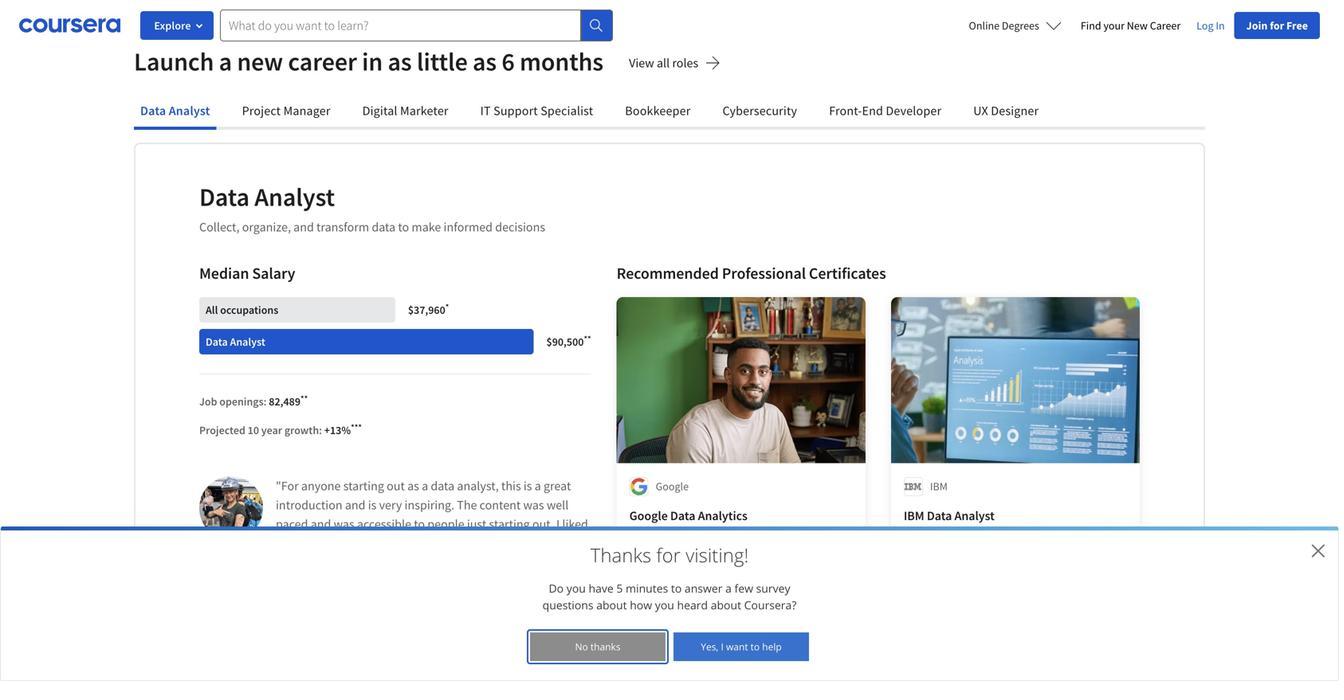 Task type: describe. For each thing, give the bounding box(es) containing it.
a inside do you have 5 minutes to answer a few survey questions about how you heard about coursera?
[[726, 581, 732, 596]]

as inside "for anyone starting out as a data analyst, this is a great introduction and is very inspiring. the content was well paced and was accessible to people just starting out. i liked the variety of the assignments present in the program. "
[[407, 478, 419, 494]]

data analyst collect, organize, and transform data to make informed decisions
[[199, 181, 545, 235]]

*
[[445, 302, 449, 312]]

5
[[617, 581, 623, 596]]

thanks for visiting!
[[591, 543, 749, 568]]

coursera image
[[19, 13, 120, 38]]

***
[[351, 422, 362, 433]]

bookkeeper
[[625, 103, 691, 119]]

make
[[412, 219, 441, 235]]

you'll for ibm
[[931, 531, 957, 546]]

recommended
[[617, 263, 719, 283]]

1 vertical spatial and
[[345, 497, 366, 513]]

you'll for google
[[656, 531, 682, 546]]

all
[[657, 55, 670, 71]]

to inside do you have 5 minutes to answer a few survey questions about how you heard about coursera?
[[671, 581, 682, 596]]

organize,
[[242, 219, 291, 235]]

data inside data analyst collect, organize, and transform data to make informed decisions
[[199, 181, 250, 213]]

0 vertical spatial is
[[524, 478, 532, 494]]

occupations
[[220, 303, 278, 317]]

no
[[575, 641, 588, 654]]

have
[[589, 581, 614, 596]]

do
[[549, 581, 564, 596]]

answer
[[685, 581, 723, 596]]

out.
[[532, 517, 554, 533]]

✕ button
[[1311, 538, 1326, 564]]

1 vertical spatial data analyst
[[206, 335, 265, 349]]

ux
[[974, 103, 988, 119]]

"for anyone starting out as a data analyst, this is a great introduction and is very inspiring. the content was well paced and was accessible to people just starting out. i liked the variety of the assignments present in the program. "
[[276, 478, 588, 552]]

marketer
[[400, 103, 449, 119]]

✕
[[1311, 538, 1326, 564]]

analyst inside ibm data analyst skills you'll gain:
[[955, 508, 995, 524]]

data inside "button"
[[140, 103, 166, 119]]

few
[[735, 581, 753, 596]]

this
[[501, 478, 521, 494]]

out
[[387, 478, 405, 494]]

join for free
[[1247, 18, 1308, 33]]

survey
[[756, 581, 790, 596]]

data inside google data analytics skills you'll gain:
[[670, 508, 696, 524]]

of
[[335, 536, 345, 552]]

liked
[[562, 517, 588, 533]]

0 vertical spatial you
[[567, 581, 586, 596]]

inspiring.
[[405, 497, 454, 513]]

82,489
[[269, 395, 301, 409]]

launch a new career in as little as 6 months
[[134, 45, 604, 77]]

beginner
[[630, 595, 672, 609]]

1 the from the left
[[276, 536, 293, 552]]

decisions
[[495, 219, 545, 235]]

view all roles
[[629, 55, 699, 71]]

yes, i want to help
[[701, 641, 782, 654]]

google for google data analytics skills you'll gain:
[[630, 508, 668, 524]]

10
[[248, 423, 259, 438]]

for for thanks
[[656, 543, 681, 568]]

accessible
[[357, 517, 411, 533]]

projected 10 year growth: + 13 % ***
[[199, 422, 362, 438]]

designer
[[991, 103, 1039, 119]]

digital marketer button
[[356, 95, 455, 127]]

as right 'little'
[[473, 45, 497, 77]]

What do you want to learn? text field
[[220, 10, 581, 41]]

yes, i want to help button
[[674, 633, 809, 662]]

0 horizontal spatial was
[[334, 517, 355, 533]]

in inside "for anyone starting out as a data analyst, this is a great introduction and is very inspiring. the content was well paced and was accessible to people just starting out. i liked the variety of the assignments present in the program. "
[[481, 536, 491, 552]]

all
[[206, 303, 218, 317]]

find your new career link
[[1075, 11, 1187, 40]]

1 vertical spatial 6
[[794, 595, 799, 609]]

projected
[[199, 423, 245, 438]]

data for analyst
[[372, 219, 396, 235]]

analyst,
[[457, 478, 499, 494]]

** inside $90,500 **
[[584, 333, 591, 344]]

all occupations
[[206, 303, 278, 317]]

visiting!
[[686, 543, 749, 568]]

new
[[1127, 18, 1148, 33]]

2 the from the left
[[348, 536, 365, 552]]

0 vertical spatial in
[[362, 45, 383, 77]]

digital
[[362, 103, 398, 119]]

a up inspiring.
[[422, 478, 428, 494]]

how
[[630, 598, 652, 613]]

google image
[[630, 478, 649, 497]]

join
[[1247, 18, 1268, 33]]

beginner · professional certificate · 6 months
[[630, 595, 837, 609]]

cybersecurity button
[[716, 95, 804, 127]]

thanks
[[591, 543, 651, 568]]

no thanks button
[[530, 633, 666, 662]]

0 vertical spatial was
[[523, 497, 544, 513]]

job openings: 82,489 **
[[199, 393, 308, 409]]

ibm for ibm
[[930, 480, 948, 494]]

find your new career
[[1081, 18, 1181, 33]]

program.
[[514, 536, 563, 552]]

questions
[[543, 598, 594, 613]]

variety
[[296, 536, 332, 552]]

i inside button
[[721, 641, 724, 654]]

a left great
[[535, 478, 541, 494]]

(132k
[[665, 576, 692, 590]]

thanks
[[591, 641, 621, 654]]

median salary
[[199, 263, 295, 283]]

explore button
[[140, 11, 214, 40]]

minutes
[[626, 581, 668, 596]]

ux designer button
[[967, 95, 1045, 127]]

project manager
[[242, 103, 331, 119]]

digital marketer
[[362, 103, 449, 119]]

do you have 5 minutes to answer a few survey questions about how you heard about coursera?
[[543, 581, 797, 613]]

analytics
[[698, 508, 748, 524]]

0 horizontal spatial starting
[[343, 478, 384, 494]]

data analyst inside "button"
[[140, 103, 210, 119]]



Task type: vqa. For each thing, say whether or not it's contained in the screenshot.
birla institute of technology & science, pilani Image
no



Task type: locate. For each thing, give the bounding box(es) containing it.
1 horizontal spatial the
[[348, 536, 365, 552]]

starting left out on the bottom left of the page
[[343, 478, 384, 494]]

online degrees button
[[956, 8, 1075, 43]]

data analyst down launch
[[140, 103, 210, 119]]

gain: for analyst
[[959, 531, 981, 546]]

just
[[467, 517, 487, 533]]

1 horizontal spatial ibm
[[930, 480, 948, 494]]

openings:
[[219, 395, 267, 409]]

0 vertical spatial months
[[520, 45, 604, 77]]

2 horizontal spatial the
[[494, 536, 511, 552]]

gain: inside ibm data analyst skills you'll gain:
[[959, 531, 981, 546]]

0 horizontal spatial you
[[567, 581, 586, 596]]

the left program.
[[494, 536, 511, 552]]

1 skills from the left
[[630, 531, 654, 546]]

skills up 4.8
[[630, 531, 654, 546]]

people
[[428, 517, 465, 533]]

0 vertical spatial and
[[293, 219, 314, 235]]

2 you'll from the left
[[931, 531, 957, 546]]

in down just
[[481, 536, 491, 552]]

1 horizontal spatial starting
[[489, 517, 530, 533]]

data up inspiring.
[[431, 478, 455, 494]]

as right out on the bottom left of the page
[[407, 478, 419, 494]]

2 about from the left
[[711, 598, 741, 613]]

was up of at the bottom left of page
[[334, 517, 355, 533]]

1 vertical spatial data
[[431, 478, 455, 494]]

google for google
[[656, 480, 689, 494]]

data analyst button
[[134, 95, 217, 127]]

i inside "for anyone starting out as a data analyst, this is a great introduction and is very inspiring. the content was well paced and was accessible to people just starting out. i liked the variety of the assignments present in the program. "
[[556, 517, 560, 533]]

google right google icon on the left
[[656, 480, 689, 494]]

free
[[1287, 18, 1308, 33]]

ux designer
[[974, 103, 1039, 119]]

skills inside google data analytics skills you'll gain:
[[630, 531, 654, 546]]

and up variety
[[311, 517, 331, 533]]

"for
[[276, 478, 299, 494]]

certificate
[[739, 595, 786, 609]]

1 you'll from the left
[[656, 531, 682, 546]]

data
[[372, 219, 396, 235], [431, 478, 455, 494]]

0 horizontal spatial i
[[556, 517, 560, 533]]

1 horizontal spatial for
[[1270, 18, 1285, 33]]

bookkeeper button
[[619, 95, 697, 127]]

about down 5 in the bottom left of the page
[[596, 598, 627, 613]]

certificates
[[809, 263, 886, 283]]

1 horizontal spatial months
[[801, 595, 837, 609]]

year
[[261, 423, 282, 438]]

in
[[1216, 18, 1225, 33]]

0 horizontal spatial skills
[[630, 531, 654, 546]]

1 vertical spatial i
[[721, 641, 724, 654]]

ibm inside ibm data analyst skills you'll gain:
[[904, 508, 925, 524]]

salary
[[252, 263, 295, 283]]

manager
[[283, 103, 331, 119]]

i
[[556, 517, 560, 533], [721, 641, 724, 654]]

0 vertical spatial ibm
[[930, 480, 948, 494]]

want
[[726, 641, 748, 654]]

data inside "for anyone starting out as a data analyst, this is a great introduction and is very inspiring. the content was well paced and was accessible to people just starting out. i liked the variety of the assignments present in the program. "
[[431, 478, 455, 494]]

you'll
[[656, 531, 682, 546], [931, 531, 957, 546]]

career role tabs tab list
[[134, 95, 1205, 130]]

1 vertical spatial ibm
[[904, 508, 925, 524]]

1 vertical spatial you
[[655, 598, 674, 613]]

you up the questions
[[567, 581, 586, 596]]

** inside job openings: 82,489 **
[[301, 393, 308, 404]]

0 vertical spatial 6
[[502, 45, 515, 77]]

skills for ibm
[[904, 531, 929, 546]]

months
[[520, 45, 604, 77], [801, 595, 837, 609]]

well
[[547, 497, 569, 513]]

to down inspiring.
[[414, 517, 425, 533]]

you right how
[[655, 598, 674, 613]]

analyst inside data analyst collect, organize, and transform data to make informed decisions
[[255, 181, 335, 213]]

1 horizontal spatial about
[[711, 598, 741, 613]]

1 vertical spatial professional
[[679, 595, 736, 609]]

0 vertical spatial data
[[372, 219, 396, 235]]

$37,960 *
[[408, 302, 449, 317]]

1 vertical spatial starting
[[489, 517, 530, 533]]

and inside data analyst collect, organize, and transform data to make informed decisions
[[293, 219, 314, 235]]

$90,500
[[547, 335, 584, 349]]

data inside data analyst collect, organize, and transform data to make informed decisions
[[372, 219, 396, 235]]

6
[[502, 45, 515, 77], [794, 595, 799, 609]]

2 · from the left
[[789, 595, 791, 609]]

None search field
[[220, 10, 613, 41]]

little
[[417, 45, 468, 77]]

1 about from the left
[[596, 598, 627, 613]]

$37,960
[[408, 303, 445, 317]]

0 vertical spatial starting
[[343, 478, 384, 494]]

1 horizontal spatial you'll
[[931, 531, 957, 546]]

1 horizontal spatial gain:
[[959, 531, 981, 546]]

to up "heard"
[[671, 581, 682, 596]]

0 vertical spatial **
[[584, 333, 591, 344]]

0 horizontal spatial you'll
[[656, 531, 682, 546]]

1 vertical spatial is
[[368, 497, 377, 513]]

1 horizontal spatial **
[[584, 333, 591, 344]]

support
[[494, 103, 538, 119]]

ibm right ibm icon
[[930, 480, 948, 494]]

6 right "survey"
[[794, 595, 799, 609]]

join for free link
[[1235, 12, 1320, 39]]

google
[[656, 480, 689, 494], [630, 508, 668, 524]]

0 vertical spatial data analyst
[[140, 103, 210, 119]]

(132k reviews)
[[665, 576, 733, 590]]

analyst inside "button"
[[169, 103, 210, 119]]

ibm image
[[904, 478, 923, 497]]

your
[[1104, 18, 1125, 33]]

1 horizontal spatial is
[[524, 478, 532, 494]]

roles
[[672, 55, 699, 71]]

as down the what do you want to learn? text field
[[388, 45, 412, 77]]

for for join
[[1270, 18, 1285, 33]]

to inside data analyst collect, organize, and transform data to make informed decisions
[[398, 219, 409, 235]]

starting
[[343, 478, 384, 494], [489, 517, 530, 533]]

growth:
[[284, 423, 322, 438]]

$90,500 **
[[547, 333, 591, 349]]

· left "heard"
[[674, 595, 677, 609]]

new
[[237, 45, 283, 77]]

starting down content
[[489, 517, 530, 533]]

ibm
[[930, 480, 948, 494], [904, 508, 925, 524]]

1 horizontal spatial ·
[[789, 595, 791, 609]]

0 horizontal spatial data
[[372, 219, 396, 235]]

i right yes,
[[721, 641, 724, 654]]

google inside google data analytics skills you'll gain:
[[630, 508, 668, 524]]

very
[[379, 497, 402, 513]]

you'll inside ibm data analyst skills you'll gain:
[[931, 531, 957, 546]]

gain: for analytics
[[684, 531, 707, 546]]

months right "survey"
[[801, 595, 837, 609]]

reviews)
[[694, 576, 733, 590]]

1 horizontal spatial i
[[721, 641, 724, 654]]

0 horizontal spatial months
[[520, 45, 604, 77]]

online
[[969, 18, 1000, 33]]

and right organize,
[[293, 219, 314, 235]]

0 horizontal spatial 6
[[502, 45, 515, 77]]

1 horizontal spatial data
[[431, 478, 455, 494]]

1 vertical spatial for
[[656, 543, 681, 568]]

degrees
[[1002, 18, 1039, 33]]

to inside button
[[751, 641, 760, 654]]

paced
[[276, 517, 308, 533]]

explore
[[154, 18, 191, 33]]

the down paced
[[276, 536, 293, 552]]

gain: inside google data analytics skills you'll gain:
[[684, 531, 707, 546]]

2 gain: from the left
[[959, 531, 981, 546]]

introduction
[[276, 497, 343, 513]]

1 vertical spatial in
[[481, 536, 491, 552]]

is right this
[[524, 478, 532, 494]]

0 horizontal spatial is
[[368, 497, 377, 513]]

for
[[1270, 18, 1285, 33], [656, 543, 681, 568]]

a
[[219, 45, 232, 77], [422, 478, 428, 494], [535, 478, 541, 494], [726, 581, 732, 596]]

gain:
[[684, 531, 707, 546], [959, 531, 981, 546]]

is left very
[[368, 497, 377, 513]]

1 horizontal spatial you
[[655, 598, 674, 613]]

view
[[629, 55, 654, 71]]

career
[[1150, 18, 1181, 33]]

2 vertical spatial and
[[311, 517, 331, 533]]

to left make at the top of the page
[[398, 219, 409, 235]]

1 horizontal spatial 6
[[794, 595, 799, 609]]

to inside "for anyone starting out as a data analyst, this is a great introduction and is very inspiring. the content was well paced and was accessible to people just starting out. i liked the variety of the assignments present in the program. "
[[414, 517, 425, 533]]

0 horizontal spatial ibm
[[904, 508, 925, 524]]

collect,
[[199, 219, 240, 235]]

in
[[362, 45, 383, 77], [481, 536, 491, 552]]

median
[[199, 263, 249, 283]]

0 vertical spatial google
[[656, 480, 689, 494]]

to left help
[[751, 641, 760, 654]]

was up out.
[[523, 497, 544, 513]]

transform
[[317, 219, 369, 235]]

1 vertical spatial google
[[630, 508, 668, 524]]

a left "few"
[[726, 581, 732, 596]]

1 horizontal spatial was
[[523, 497, 544, 513]]

the right of at the bottom left of page
[[348, 536, 365, 552]]

1 vertical spatial months
[[801, 595, 837, 609]]

data analyst down all occupations
[[206, 335, 265, 349]]

data inside ibm data analyst skills you'll gain:
[[927, 508, 952, 524]]

for up (132k
[[656, 543, 681, 568]]

skills for google
[[630, 531, 654, 546]]

the
[[457, 497, 477, 513]]

2 skills from the left
[[904, 531, 929, 546]]

a left new
[[219, 45, 232, 77]]

google down google icon on the left
[[630, 508, 668, 524]]

0 horizontal spatial gain:
[[684, 531, 707, 546]]

cybersecurity
[[723, 103, 797, 119]]

1 vertical spatial was
[[334, 517, 355, 533]]

1 horizontal spatial skills
[[904, 531, 929, 546]]

skills down ibm icon
[[904, 531, 929, 546]]

"
[[565, 536, 571, 552]]

i right out.
[[556, 517, 560, 533]]

log
[[1197, 18, 1214, 33]]

· right certificate
[[789, 595, 791, 609]]

3 the from the left
[[494, 536, 511, 552]]

for right join
[[1270, 18, 1285, 33]]

0 vertical spatial i
[[556, 517, 560, 533]]

0 vertical spatial for
[[1270, 18, 1285, 33]]

0 horizontal spatial in
[[362, 45, 383, 77]]

analyst
[[169, 103, 210, 119], [255, 181, 335, 213], [230, 335, 265, 349], [955, 508, 995, 524]]

data for anyone
[[431, 478, 455, 494]]

specialist
[[541, 103, 593, 119]]

view all roles link
[[629, 53, 721, 76]]

is
[[524, 478, 532, 494], [368, 497, 377, 513]]

project
[[242, 103, 281, 119]]

1 vertical spatial **
[[301, 393, 308, 404]]

6 up support at the top left of the page
[[502, 45, 515, 77]]

informed
[[444, 219, 493, 235]]

1 gain: from the left
[[684, 531, 707, 546]]

0 horizontal spatial **
[[301, 393, 308, 404]]

ibm down ibm icon
[[904, 508, 925, 524]]

0 vertical spatial professional
[[722, 263, 806, 283]]

project manager button
[[236, 95, 337, 127]]

ibm for ibm data analyst skills you'll gain:
[[904, 508, 925, 524]]

0 horizontal spatial about
[[596, 598, 627, 613]]

and up accessible
[[345, 497, 366, 513]]

recommended professional certificates
[[617, 263, 886, 283]]

data right transform
[[372, 219, 396, 235]]

about down "few"
[[711, 598, 741, 613]]

it support specialist button
[[474, 95, 600, 127]]

career
[[288, 45, 357, 77]]

0 horizontal spatial ·
[[674, 595, 677, 609]]

months up specialist
[[520, 45, 604, 77]]

find
[[1081, 18, 1101, 33]]

skills inside ibm data analyst skills you'll gain:
[[904, 531, 929, 546]]

developer
[[886, 103, 942, 119]]

job
[[199, 395, 217, 409]]

end
[[862, 103, 883, 119]]

you'll inside google data analytics skills you'll gain:
[[656, 531, 682, 546]]

0 horizontal spatial the
[[276, 536, 293, 552]]

0 horizontal spatial for
[[656, 543, 681, 568]]

1 · from the left
[[674, 595, 677, 609]]

·
[[674, 595, 677, 609], [789, 595, 791, 609]]

1 horizontal spatial in
[[481, 536, 491, 552]]

in down the what do you want to learn? text field
[[362, 45, 383, 77]]



